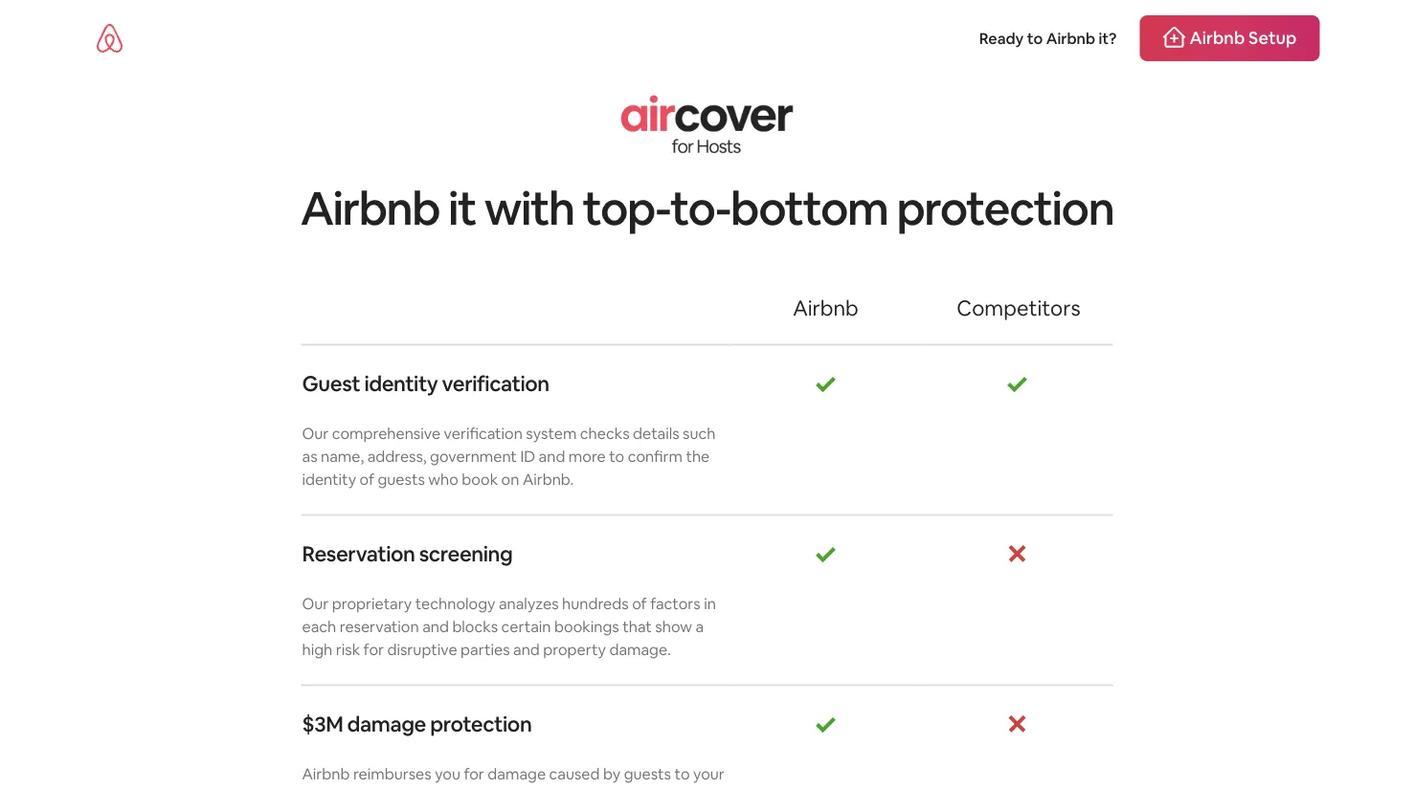 Task type: vqa. For each thing, say whether or not it's contained in the screenshot.
third the How- from the bottom of the page
no



Task type: locate. For each thing, give the bounding box(es) containing it.
as
[[302, 447, 317, 467]]

who
[[428, 470, 458, 490]]

2 vertical spatial airbnb included image
[[814, 713, 837, 736]]

and down reimburses
[[346, 788, 373, 789]]

1 vertical spatial damage
[[488, 765, 546, 785]]

with
[[484, 178, 574, 238]]

it
[[448, 178, 476, 238]]

identity
[[364, 370, 438, 397], [302, 470, 356, 490]]

ready to airbnb it?
[[979, 28, 1117, 48]]

identity up comprehensive
[[364, 370, 438, 397]]

0 vertical spatial guests
[[378, 470, 425, 490]]

0 horizontal spatial damage
[[347, 711, 426, 738]]

of up that
[[632, 595, 647, 614]]

$3m damage protection
[[302, 711, 532, 738]]

and up disruptive
[[422, 617, 449, 637]]

verification
[[442, 370, 549, 397], [444, 424, 523, 444]]

risk
[[336, 640, 360, 660]]

1 horizontal spatial guests
[[624, 765, 671, 785]]

guest
[[302, 370, 360, 397]]

it?
[[1099, 28, 1117, 48]]

and
[[539, 447, 565, 467], [422, 617, 449, 637], [513, 640, 540, 660], [346, 788, 373, 789], [457, 788, 484, 789]]

verification up the "our comprehensive verification system checks details such as name, address, government id and more to confirm the identity of guests who book on airbnb."
[[442, 370, 549, 397]]

1 vertical spatial protection
[[430, 711, 532, 738]]

0 vertical spatial of
[[360, 470, 374, 490]]

our for our proprietary technology analyzes hundreds of factors in each reservation and blocks certain bookings that show a high risk for disruptive parties and property damage.
[[302, 595, 329, 614]]

proprietary
[[332, 595, 412, 614]]

0 vertical spatial protection
[[897, 178, 1114, 238]]

of
[[360, 470, 374, 490], [632, 595, 647, 614]]

for inside airbnb reimburses you for damage caused by guests to your home and belongings and includes these specialize
[[464, 765, 484, 785]]

identity down name,
[[302, 470, 356, 490]]

each
[[302, 617, 336, 637]]

id
[[520, 447, 535, 467]]

home
[[302, 788, 343, 789]]

to
[[1027, 28, 1043, 48], [609, 447, 625, 467], [675, 765, 690, 785]]

top‑to‑bottom
[[583, 178, 888, 238]]

$3m
[[302, 711, 343, 738]]

for right you
[[464, 765, 484, 785]]

1 vertical spatial guests
[[624, 765, 671, 785]]

1 horizontal spatial of
[[632, 595, 647, 614]]

and down certain
[[513, 640, 540, 660]]

these
[[548, 788, 588, 789]]

and inside the "our comprehensive verification system checks details such as name, address, government id and more to confirm the identity of guests who book on airbnb."
[[539, 447, 565, 467]]

our inside our proprietary technology analyzes hundreds of factors in each reservation and blocks certain bookings that show a high risk for disruptive parties and property damage.
[[302, 595, 329, 614]]

system
[[526, 424, 577, 444]]

airbnb reimburses you for damage caused by guests to your home and belongings and includes these specialize
[[302, 765, 725, 789]]

guests down address, on the bottom
[[378, 470, 425, 490]]

factors
[[650, 595, 701, 614]]

0 horizontal spatial for
[[363, 640, 384, 660]]

our
[[302, 424, 329, 444], [302, 595, 329, 614]]

airbnb inside airbnb reimburses you for damage caused by guests to your home and belongings and includes these specialize
[[302, 765, 350, 785]]

verification up government on the left of the page
[[444, 424, 523, 444]]

verification inside the "our comprehensive verification system checks details such as name, address, government id and more to confirm the identity of guests who book on airbnb."
[[444, 424, 523, 444]]

airbnb
[[1190, 27, 1245, 49], [1046, 28, 1095, 48], [300, 178, 440, 238], [793, 295, 859, 322], [302, 765, 350, 785]]

our up as
[[302, 424, 329, 444]]

2 vertical spatial to
[[675, 765, 690, 785]]

1 vertical spatial for
[[464, 765, 484, 785]]

damage
[[347, 711, 426, 738], [488, 765, 546, 785]]

damage up includes
[[488, 765, 546, 785]]

1 vertical spatial of
[[632, 595, 647, 614]]

in
[[704, 595, 716, 614]]

1 horizontal spatial to
[[675, 765, 690, 785]]

checks
[[580, 424, 630, 444]]

1 vertical spatial identity
[[302, 470, 356, 490]]

1 vertical spatial verification
[[444, 424, 523, 444]]

2 airbnb included image from the top
[[814, 543, 837, 566]]

0 horizontal spatial of
[[360, 470, 374, 490]]

0 horizontal spatial guests
[[378, 470, 425, 490]]

our up each
[[302, 595, 329, 614]]

0 horizontal spatial identity
[[302, 470, 356, 490]]

for
[[363, 640, 384, 660], [464, 765, 484, 785]]

0 vertical spatial to
[[1027, 28, 1043, 48]]

verification for comprehensive
[[444, 424, 523, 444]]

guests inside the "our comprehensive verification system checks details such as name, address, government id and more to confirm the identity of guests who book on airbnb."
[[378, 470, 425, 490]]

to right ready
[[1027, 28, 1043, 48]]

airbnb setup
[[1190, 27, 1297, 49]]

book
[[462, 470, 498, 490]]

airbnb included image
[[814, 372, 837, 395], [814, 543, 837, 566], [814, 713, 837, 736]]

to left the "your"
[[675, 765, 690, 785]]

2 our from the top
[[302, 595, 329, 614]]

0 vertical spatial verification
[[442, 370, 549, 397]]

guests
[[378, 470, 425, 490], [624, 765, 671, 785]]

caused
[[549, 765, 600, 785]]

our inside the "our comprehensive verification system checks details such as name, address, government id and more to confirm the identity of guests who book on airbnb."
[[302, 424, 329, 444]]

more
[[569, 447, 606, 467]]

1 airbnb included image from the top
[[814, 372, 837, 395]]

1 horizontal spatial identity
[[364, 370, 438, 397]]

reimburses
[[353, 765, 432, 785]]

airbnb it with top‑to‑bottom protection
[[300, 178, 1114, 238]]

2 horizontal spatial to
[[1027, 28, 1043, 48]]

0 vertical spatial for
[[363, 640, 384, 660]]

airbnb setup link
[[1140, 15, 1320, 61]]

you
[[435, 765, 461, 785]]

1 our from the top
[[302, 424, 329, 444]]

damage up reimburses
[[347, 711, 426, 738]]

guests inside airbnb reimburses you for damage caused by guests to your home and belongings and includes these specialize
[[624, 765, 671, 785]]

1 vertical spatial airbnb included image
[[814, 543, 837, 566]]

1 horizontal spatial for
[[464, 765, 484, 785]]

and down system
[[539, 447, 565, 467]]

damage.
[[609, 640, 671, 660]]

by
[[603, 765, 621, 785]]

1 vertical spatial our
[[302, 595, 329, 614]]

0 vertical spatial identity
[[364, 370, 438, 397]]

show
[[655, 617, 692, 637]]

3 airbnb included image from the top
[[814, 713, 837, 736]]

our for our comprehensive verification system checks details such as name, address, government id and more to confirm the identity of guests who book on airbnb.
[[302, 424, 329, 444]]

guests right by
[[624, 765, 671, 785]]

reservation screening
[[302, 540, 513, 568]]

property
[[543, 640, 606, 660]]

the
[[686, 447, 710, 467]]

of inside our proprietary technology analyzes hundreds of factors in each reservation and blocks certain bookings that show a high risk for disruptive parties and property damage.
[[632, 595, 647, 614]]

0 vertical spatial damage
[[347, 711, 426, 738]]

1 vertical spatial to
[[609, 447, 625, 467]]

0 vertical spatial our
[[302, 424, 329, 444]]

details
[[633, 424, 679, 444]]

technology
[[415, 595, 495, 614]]

for down reservation
[[363, 640, 384, 660]]

of down name,
[[360, 470, 374, 490]]

setup
[[1249, 27, 1297, 49]]

on
[[501, 470, 519, 490]]

aircover for hosts logo image
[[621, 95, 793, 158], [621, 95, 793, 158]]

1 horizontal spatial damage
[[488, 765, 546, 785]]

0 vertical spatial airbnb included image
[[814, 372, 837, 395]]

0 horizontal spatial to
[[609, 447, 625, 467]]

protection
[[897, 178, 1114, 238], [430, 711, 532, 738]]

to down 'checks'
[[609, 447, 625, 467]]



Task type: describe. For each thing, give the bounding box(es) containing it.
analyzes
[[499, 595, 559, 614]]

damage inside airbnb reimburses you for damage caused by guests to your home and belongings and includes these specialize
[[488, 765, 546, 785]]

government
[[430, 447, 517, 467]]

and down you
[[457, 788, 484, 789]]

competitors not included image
[[1006, 543, 1029, 566]]

for inside our proprietary technology analyzes hundreds of factors in each reservation and blocks certain bookings that show a high risk for disruptive parties and property damage.
[[363, 640, 384, 660]]

bookings
[[554, 617, 619, 637]]

airbnb.
[[523, 470, 574, 490]]

high
[[302, 640, 332, 660]]

airbnb for airbnb it with top‑to‑bottom protection
[[300, 178, 440, 238]]

parties
[[461, 640, 510, 660]]

reservation
[[302, 540, 415, 568]]

competitors included image
[[1006, 372, 1029, 395]]

a
[[696, 617, 704, 637]]

to inside the "our comprehensive verification system checks details such as name, address, government id and more to confirm the identity of guests who book on airbnb."
[[609, 447, 625, 467]]

competitors not included image
[[1006, 713, 1029, 736]]

airbnb included image for verification
[[814, 372, 837, 395]]

of inside the "our comprehensive verification system checks details such as name, address, government id and more to confirm the identity of guests who book on airbnb."
[[360, 470, 374, 490]]

competitors
[[957, 295, 1081, 322]]

identity inside the "our comprehensive verification system checks details such as name, address, government id and more to confirm the identity of guests who book on airbnb."
[[302, 470, 356, 490]]

blocks
[[452, 617, 498, 637]]

your
[[693, 765, 725, 785]]

disruptive
[[387, 640, 457, 660]]

to inside airbnb reimburses you for damage caused by guests to your home and belongings and includes these specialize
[[675, 765, 690, 785]]

verification for identity
[[442, 370, 549, 397]]

our proprietary technology analyzes hundreds of factors in each reservation and blocks certain bookings that show a high risk for disruptive parties and property damage.
[[302, 595, 716, 660]]

includes
[[487, 788, 545, 789]]

screening
[[419, 540, 513, 568]]

airbnb for airbnb reimburses you for damage caused by guests to your home and belongings and includes these specialize
[[302, 765, 350, 785]]

address,
[[367, 447, 427, 467]]

0 horizontal spatial protection
[[430, 711, 532, 738]]

comprehensive
[[332, 424, 441, 444]]

our comprehensive verification system checks details such as name, address, government id and more to confirm the identity of guests who book on airbnb.
[[302, 424, 716, 490]]

guest identity verification
[[302, 370, 549, 397]]

confirm
[[628, 447, 683, 467]]

hundreds
[[562, 595, 629, 614]]

such
[[683, 424, 716, 444]]

that
[[623, 617, 652, 637]]

airbnb for airbnb setup
[[1190, 27, 1245, 49]]

ready
[[979, 28, 1024, 48]]

certain
[[501, 617, 551, 637]]

name,
[[321, 447, 364, 467]]

airbnb included image for protection
[[814, 713, 837, 736]]

reservation
[[340, 617, 419, 637]]

1 horizontal spatial protection
[[897, 178, 1114, 238]]

belongings
[[376, 788, 454, 789]]

airbnb homepage image
[[94, 23, 125, 54]]



